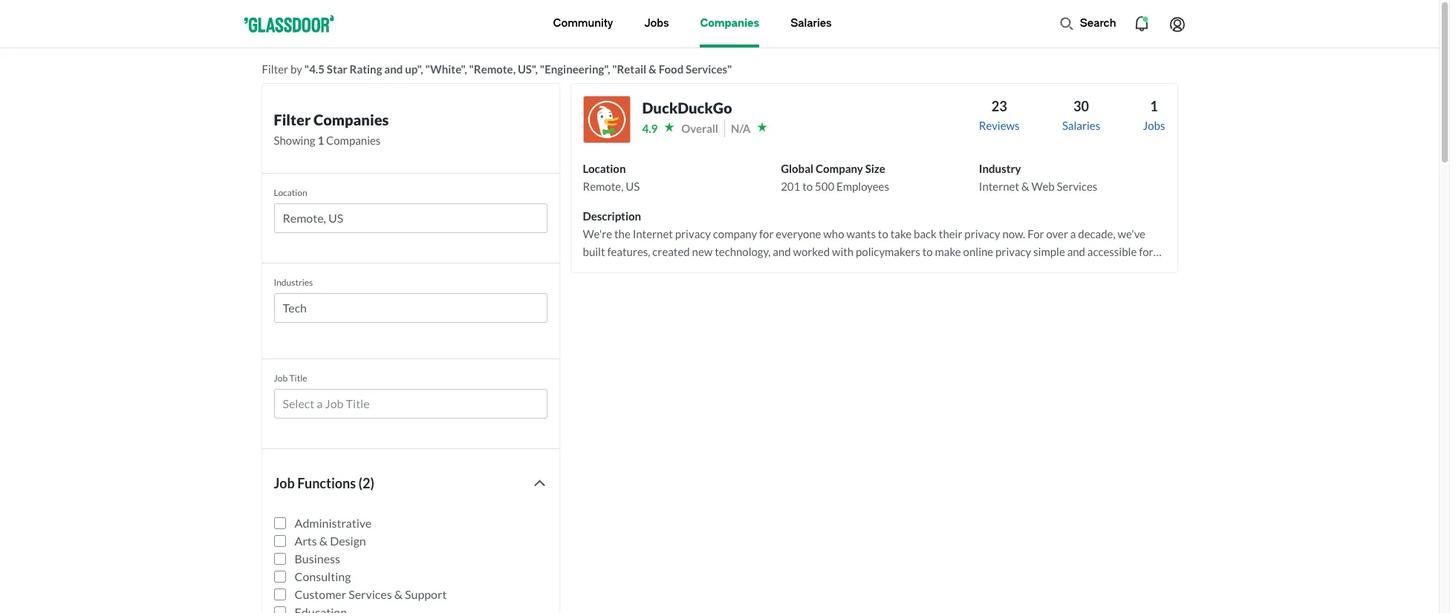 Task type: locate. For each thing, give the bounding box(es) containing it.
title
[[289, 373, 307, 384]]

1
[[1151, 98, 1158, 114], [318, 134, 324, 147]]

3 none field from the top
[[274, 389, 547, 425]]

company
[[816, 162, 863, 175]]

1 vertical spatial 1
[[318, 134, 324, 147]]

companies down star
[[314, 111, 389, 129]]

none field for industries
[[274, 294, 547, 329]]

1 horizontal spatial location
[[583, 162, 626, 175]]

salaries link
[[791, 0, 832, 48]]

None field
[[274, 204, 547, 239], [274, 294, 547, 329], [274, 389, 547, 425]]

location down the showing
[[274, 187, 307, 198]]

job left title
[[274, 373, 288, 384]]

none field for location
[[274, 204, 547, 239]]

1 job from the top
[[274, 373, 288, 384]]

location inside location remote, us
[[583, 162, 626, 175]]

description
[[583, 210, 641, 223]]

community link
[[553, 0, 613, 48]]

jobs
[[645, 17, 669, 30], [1143, 119, 1166, 132]]

location up remote,
[[583, 162, 626, 175]]

filter up the showing
[[274, 111, 311, 129]]

0 horizontal spatial services
[[349, 588, 392, 602]]

services right customer
[[349, 588, 392, 602]]

0 vertical spatial companies
[[700, 17, 760, 30]]

0 horizontal spatial location
[[274, 187, 307, 198]]

1 inside 1 jobs
[[1151, 98, 1158, 114]]

job for job title
[[274, 373, 288, 384]]

none field job title
[[274, 389, 547, 425]]

"engineering",
[[540, 62, 610, 76]]

0 vertical spatial jobs
[[645, 17, 669, 30]]

0 horizontal spatial 1
[[318, 134, 324, 147]]

filter inside filter companies showing 1 companies
[[274, 111, 311, 129]]

1 right 30
[[1151, 98, 1158, 114]]

& inside the industry internet & web services
[[1022, 180, 1030, 193]]

search
[[1080, 17, 1117, 30]]

companies up the services"
[[700, 17, 760, 30]]

services"
[[686, 62, 732, 76]]

0 vertical spatial job
[[274, 373, 288, 384]]

to
[[803, 180, 813, 193]]

filter
[[262, 62, 288, 76], [274, 111, 311, 129]]

design
[[330, 534, 366, 548]]

0 vertical spatial location
[[583, 162, 626, 175]]

star
[[327, 62, 348, 76]]

1 vertical spatial none field
[[274, 294, 547, 329]]

none field location
[[274, 204, 547, 239]]

duckduckgo
[[642, 99, 733, 117]]

&
[[649, 62, 657, 76], [1022, 180, 1030, 193], [319, 534, 328, 548], [394, 588, 403, 602]]

& left web
[[1022, 180, 1030, 193]]

consulting
[[295, 570, 351, 584]]

companies right the showing
[[326, 134, 381, 147]]

& right arts
[[319, 534, 328, 548]]

1 vertical spatial salaries
[[1063, 119, 1101, 132]]

industry
[[979, 162, 1022, 175]]

0 vertical spatial services
[[1057, 180, 1098, 193]]

n/a
[[731, 122, 751, 135]]

job inside button
[[274, 476, 295, 492]]

0 vertical spatial 1
[[1151, 98, 1158, 114]]

companies
[[700, 17, 760, 30], [314, 111, 389, 129], [326, 134, 381, 147]]

1 none field from the top
[[274, 204, 547, 239]]

location
[[583, 162, 626, 175], [274, 187, 307, 198]]

0 vertical spatial filter
[[262, 62, 288, 76]]

0 horizontal spatial salaries
[[791, 17, 832, 30]]

business
[[295, 552, 340, 566]]

salaries
[[791, 17, 832, 30], [1063, 119, 1101, 132]]

filter companies showing 1 companies
[[274, 111, 389, 147]]

1 jobs
[[1143, 98, 1166, 132]]

0 horizontal spatial jobs
[[645, 17, 669, 30]]

arts & design
[[295, 534, 366, 548]]

1 horizontal spatial services
[[1057, 180, 1098, 193]]

job title
[[274, 373, 307, 384]]

"4.5
[[305, 62, 325, 76]]

services
[[1057, 180, 1098, 193], [349, 588, 392, 602]]

1 horizontal spatial jobs
[[1143, 119, 1166, 132]]

2 job from the top
[[274, 476, 295, 492]]

companies link
[[700, 0, 760, 48]]

1 vertical spatial jobs
[[1143, 119, 1166, 132]]

"retail
[[613, 62, 647, 76]]

rating
[[350, 62, 382, 76]]

2 none field from the top
[[274, 294, 547, 329]]

location for location
[[274, 187, 307, 198]]

1 vertical spatial location
[[274, 187, 307, 198]]

filter left the by
[[262, 62, 288, 76]]

1 right the showing
[[318, 134, 324, 147]]

global company size 201 to 500 employees
[[781, 162, 890, 193]]

none field for job title
[[274, 389, 547, 425]]

global
[[781, 162, 814, 175]]

industry internet & web services
[[979, 162, 1098, 193]]

2 vertical spatial none field
[[274, 389, 547, 425]]

jobs link
[[645, 0, 669, 48]]

1 vertical spatial filter
[[274, 111, 311, 129]]

30 salaries
[[1063, 98, 1101, 132]]

& left food
[[649, 62, 657, 76]]

jobs up food
[[645, 17, 669, 30]]

"remote,
[[469, 62, 516, 76]]

services right web
[[1057, 180, 1098, 193]]

Location field
[[283, 210, 538, 227]]

(2)
[[359, 476, 374, 492]]

1 vertical spatial services
[[349, 588, 392, 602]]

overall
[[682, 122, 719, 135]]

1 horizontal spatial 1
[[1151, 98, 1158, 114]]

job functions (2) button
[[274, 473, 547, 494]]

showing
[[274, 134, 315, 147]]

0 vertical spatial none field
[[274, 204, 547, 239]]

1 vertical spatial job
[[274, 476, 295, 492]]

job
[[274, 373, 288, 384], [274, 476, 295, 492]]

jobs right 30 salaries
[[1143, 119, 1166, 132]]

food
[[659, 62, 684, 76]]

job left functions
[[274, 476, 295, 492]]

by
[[291, 62, 302, 76]]

1 inside filter companies showing 1 companies
[[318, 134, 324, 147]]

web
[[1032, 180, 1055, 193]]



Task type: describe. For each thing, give the bounding box(es) containing it.
internet
[[979, 180, 1020, 193]]

"white",
[[425, 62, 467, 76]]

and
[[384, 62, 403, 76]]

2 vertical spatial companies
[[326, 134, 381, 147]]

size
[[866, 162, 886, 175]]

search button
[[1052, 9, 1124, 39]]

23 reviews
[[979, 98, 1020, 132]]

remote,
[[583, 180, 624, 193]]

& left support
[[394, 588, 403, 602]]

support
[[405, 588, 447, 602]]

services inside the industry internet & web services
[[1057, 180, 1098, 193]]

us
[[626, 180, 640, 193]]

community
[[553, 17, 613, 30]]

administrative
[[295, 517, 372, 531]]

up",
[[405, 62, 423, 76]]

23
[[992, 98, 1007, 114]]

job functions (2)
[[274, 476, 374, 492]]

location remote, us
[[583, 162, 640, 193]]

job for job functions (2)
[[274, 476, 295, 492]]

4.9
[[642, 122, 658, 135]]

duckduckgo image
[[583, 96, 631, 143]]

500
[[815, 180, 835, 193]]

functions
[[298, 476, 356, 492]]

filter for companies
[[274, 111, 311, 129]]

filter by "4.5 star rating and up", "white", "remote, us", "engineering", "retail & food services"
[[262, 62, 732, 76]]

arts
[[295, 534, 317, 548]]

filter for by
[[262, 62, 288, 76]]

201
[[781, 180, 801, 193]]

location for location remote, us
[[583, 162, 626, 175]]

us",
[[518, 62, 538, 76]]

0 vertical spatial salaries
[[791, 17, 832, 30]]

employees
[[837, 180, 890, 193]]

customer services & support
[[295, 588, 447, 602]]

customer
[[295, 588, 346, 602]]

Industries field
[[283, 300, 538, 317]]

30
[[1074, 98, 1090, 114]]

reviews
[[979, 119, 1020, 132]]

1 horizontal spatial salaries
[[1063, 119, 1101, 132]]

industries
[[274, 277, 313, 288]]

Job Title field
[[283, 395, 538, 413]]

none field industries
[[274, 294, 547, 329]]

1 vertical spatial companies
[[314, 111, 389, 129]]



Task type: vqa. For each thing, say whether or not it's contained in the screenshot.


